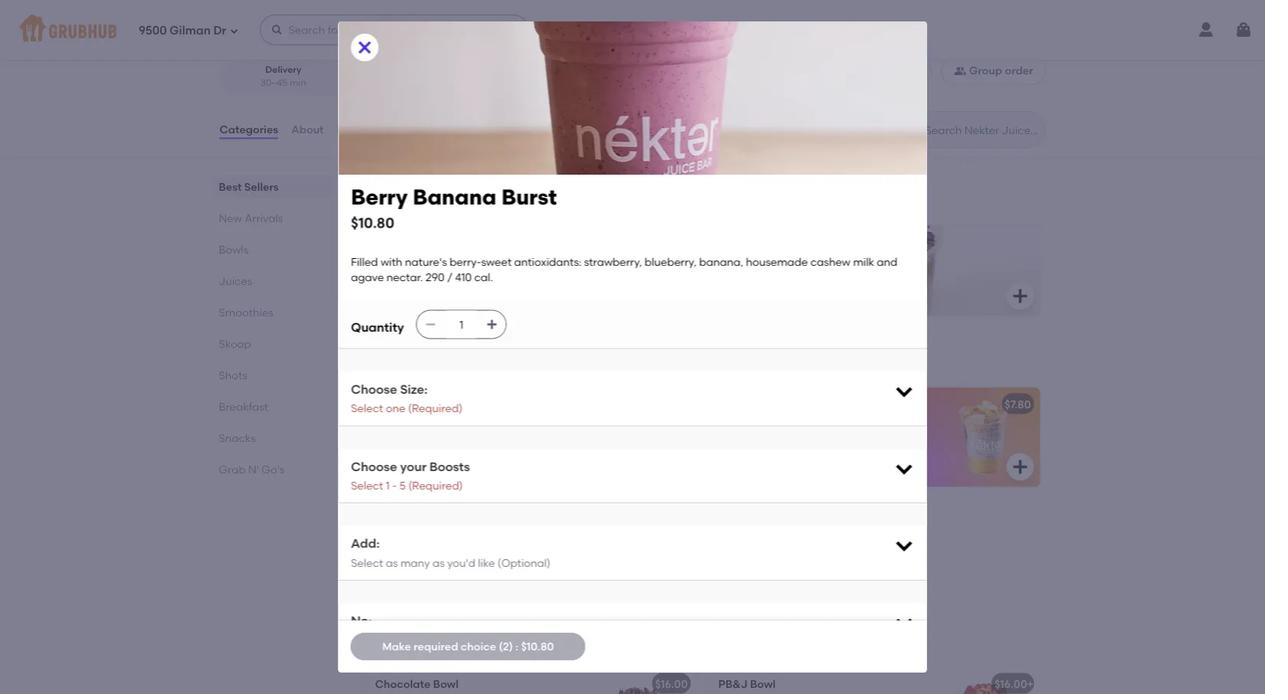 Task type: locate. For each thing, give the bounding box(es) containing it.
best up most
[[363, 176, 398, 196]]

berry inside berry banana burst $10.80
[[351, 184, 408, 210]]

berry
[[351, 184, 408, 210], [378, 266, 405, 279]]

9500
[[139, 24, 167, 38]]

food
[[377, 26, 397, 37]]

$10.80 inside berry banana burst $10.80
[[351, 215, 394, 232]]

protein power button
[[710, 225, 1041, 316]]

0.8
[[377, 77, 390, 88]]

add: select as many as you'd like (optional)
[[351, 536, 551, 570]]

0 horizontal spatial bowl
[[433, 678, 459, 691]]

•
[[407, 77, 411, 88]]

skoop
[[219, 337, 251, 350]]

breakfast
[[219, 400, 268, 413]]

bowl right the pb&j
[[751, 678, 776, 691]]

0 horizontal spatial as
[[386, 557, 398, 570]]

as
[[386, 557, 398, 570], [432, 557, 445, 570]]

n'
[[248, 463, 259, 476]]

berry banana burst button
[[366, 225, 697, 316]]

choose inside choose size: select one (required)
[[351, 382, 397, 397]]

grab n' go's tab
[[219, 462, 326, 478]]

0 horizontal spatial $16.00
[[655, 678, 688, 691]]

$16.00 +
[[995, 678, 1034, 691]]

group
[[970, 64, 1003, 77]]

bowls down no: at the left of page
[[363, 631, 411, 651]]

0 horizontal spatial best
[[219, 180, 242, 193]]

-
[[392, 479, 397, 492]]

option group
[[219, 57, 482, 96]]

0 vertical spatial select
[[351, 402, 383, 415]]

$16.00
[[655, 678, 688, 691], [995, 678, 1028, 691]]

0 horizontal spatial dr
[[213, 24, 226, 38]]

categories button
[[219, 102, 279, 157]]

0 horizontal spatial burst
[[452, 266, 479, 279]]

sellers inside best sellers most ordered on grubhub
[[402, 176, 456, 196]]

pickup 0.8 mi • 10–20 min
[[377, 64, 458, 88]]

5
[[399, 479, 406, 492]]

1
[[386, 479, 389, 492]]

9500 gilman dr
[[139, 24, 226, 38]]

min inside delivery 30–45 min
[[290, 77, 307, 88]]

pickup
[[402, 64, 433, 75]]

dr left ste
[[334, 2, 346, 15]]

$10.80 down most
[[351, 215, 394, 232]]

bowls inside 'bowls' tab
[[219, 243, 249, 256]]

0 vertical spatial burst
[[501, 184, 557, 210]]

2 vertical spatial select
[[351, 557, 383, 570]]

2 $16.00 from the left
[[995, 678, 1028, 691]]

0 horizontal spatial sellers
[[244, 180, 279, 193]]

order for correct order
[[582, 26, 606, 37]]

1 horizontal spatial $10.80
[[521, 640, 554, 653]]

sellers inside tab
[[244, 180, 279, 193]]

choose your boosts select 1 - 5 (required)
[[351, 459, 470, 492]]

choose up pumpkin
[[351, 382, 397, 397]]

0 vertical spatial bowls
[[219, 243, 249, 256]]

min inside the pickup 0.8 mi • 10–20 min
[[441, 77, 458, 88]]

bowls tab
[[219, 242, 326, 258]]

on time delivery
[[436, 26, 508, 37]]

1 horizontal spatial order
[[1005, 64, 1034, 77]]

2 min from the left
[[441, 77, 458, 88]]

best
[[363, 176, 398, 196], [219, 180, 242, 193]]

1 choose from the top
[[351, 382, 397, 397]]

0 vertical spatial berry
[[351, 184, 408, 210]]

0 horizontal spatial min
[[290, 77, 307, 88]]

1 vertical spatial $10.80
[[521, 640, 554, 653]]

new
[[219, 212, 242, 225]]

filled with nature's berry-sweet antioxidants: strawberry, blueberry, banana, housemade cashew milk and agave nectar. 290 / 410 cal.
[[351, 256, 900, 284]]

sweet
[[481, 256, 512, 269]]

choose size: select one (required)
[[351, 382, 462, 415]]

(required) inside choose size: select one (required)
[[408, 402, 462, 415]]

filled
[[351, 256, 378, 269]]

$10.80 right :
[[521, 640, 554, 653]]

best up new
[[219, 180, 242, 193]]

shots tab
[[219, 367, 326, 383]]

most
[[363, 198, 388, 211]]

berry for berry banana burst $10.80
[[351, 184, 408, 210]]

sellers for best sellers
[[244, 180, 279, 193]]

1 horizontal spatial dr
[[334, 2, 346, 15]]

2 bowl from the left
[[751, 678, 776, 691]]

pumpkin spice protein poppers image
[[582, 500, 697, 600]]

1 vertical spatial order
[[1005, 64, 1034, 77]]

0 vertical spatial (required)
[[408, 402, 462, 415]]

bowls up juices
[[219, 243, 249, 256]]

choose for choose your boosts
[[351, 459, 397, 474]]

banana for berry banana burst
[[408, 266, 449, 279]]

schedule button
[[842, 57, 932, 85]]

1 vertical spatial banana
[[408, 266, 449, 279]]

good
[[350, 26, 375, 37]]

0 horizontal spatial bowls
[[219, 243, 249, 256]]

select down add:
[[351, 557, 383, 570]]

2 choose from the top
[[351, 459, 397, 474]]

1 vertical spatial dr
[[213, 24, 226, 38]]

go's
[[262, 463, 285, 476]]

switch location button
[[394, 0, 475, 17]]

svg image inside schedule "button"
[[855, 65, 867, 77]]

chocolate bowl image
[[582, 667, 697, 695]]

2 as from the left
[[432, 557, 445, 570]]

select inside choose size: select one (required)
[[351, 402, 383, 415]]

1 vertical spatial berry
[[378, 266, 405, 279]]

banana inside berry banana burst $10.80
[[413, 184, 496, 210]]

chocolate
[[375, 678, 431, 691]]

arrivals
[[245, 212, 283, 225]]

1 select from the top
[[351, 402, 383, 415]]

0 vertical spatial banana
[[413, 184, 496, 210]]

on
[[436, 26, 449, 37]]

3 select from the top
[[351, 557, 383, 570]]

1 vertical spatial (required)
[[408, 479, 463, 492]]

0 vertical spatial choose
[[351, 382, 397, 397]]

about
[[291, 123, 324, 136]]

reviews
[[337, 123, 380, 136]]

1 min from the left
[[290, 77, 307, 88]]

1 horizontal spatial bowl
[[751, 678, 776, 691]]

bowl for pb&j bowl
[[751, 678, 776, 691]]

order inside button
[[1005, 64, 1034, 77]]

(159
[[252, 24, 272, 37]]

1 horizontal spatial as
[[432, 557, 445, 570]]

$10.80
[[351, 215, 394, 232], [521, 640, 554, 653]]

1 vertical spatial bowls
[[363, 631, 411, 651]]

burst right the 290
[[452, 266, 479, 279]]

housemade
[[746, 256, 808, 269]]

bowl down required
[[433, 678, 459, 691]]

min down delivery
[[290, 77, 307, 88]]

gilman
[[170, 24, 211, 38]]

1 horizontal spatial burst
[[501, 184, 557, 210]]

banana
[[413, 184, 496, 210], [408, 266, 449, 279]]

burst
[[501, 184, 557, 210], [452, 266, 479, 279]]

(required) down size:
[[408, 402, 462, 415]]

best inside best sellers most ordered on grubhub
[[363, 176, 398, 196]]

order right correct
[[582, 26, 606, 37]]

0 vertical spatial order
[[582, 26, 606, 37]]

8855 villa la jolla dr ste 402 switch location
[[238, 2, 474, 15]]

star icon image
[[219, 23, 234, 38]]

sellers up on
[[402, 176, 456, 196]]

group order
[[970, 64, 1034, 77]]

juices
[[219, 275, 253, 288]]

dr
[[334, 2, 346, 15], [213, 24, 226, 38]]

2 select from the top
[[351, 479, 383, 492]]

sellers up arrivals
[[244, 180, 279, 193]]

1 horizontal spatial min
[[441, 77, 458, 88]]

Input item quantity number field
[[444, 311, 478, 338]]

select inside add: select as many as you'd like (optional)
[[351, 557, 383, 570]]

banana inside button
[[408, 266, 449, 279]]

choose inside choose your boosts select 1 - 5 (required)
[[351, 459, 397, 474]]

0 vertical spatial $10.80
[[351, 215, 394, 232]]

bowl
[[433, 678, 459, 691], [751, 678, 776, 691]]

Search Nekter Juice Bar search field
[[924, 123, 1042, 137]]

0 horizontal spatial order
[[582, 26, 606, 37]]

1 $16.00 from the left
[[655, 678, 688, 691]]

1 horizontal spatial $16.00
[[995, 678, 1028, 691]]

/
[[447, 271, 453, 284]]

select inside choose your boosts select 1 - 5 (required)
[[351, 479, 383, 492]]

best sellers most ordered on grubhub
[[363, 176, 497, 211]]

1 bowl from the left
[[433, 678, 459, 691]]

people icon image
[[954, 65, 967, 77]]

best inside best sellers tab
[[219, 180, 242, 193]]

dr left 4.4
[[213, 24, 226, 38]]

1 vertical spatial select
[[351, 479, 383, 492]]

(required) down boosts
[[408, 479, 463, 492]]

categories
[[220, 123, 278, 136]]

about button
[[291, 102, 325, 157]]

one
[[386, 402, 405, 415]]

choose up the 1
[[351, 459, 397, 474]]

burst for berry banana burst $10.80
[[501, 184, 557, 210]]

1 vertical spatial choose
[[351, 459, 397, 474]]

1 vertical spatial burst
[[452, 266, 479, 279]]

svg image
[[271, 24, 283, 36], [230, 26, 239, 36], [355, 38, 374, 57], [668, 287, 687, 305], [894, 381, 915, 402], [894, 613, 915, 634]]

94
[[520, 24, 533, 37]]

burst inside button
[[452, 266, 479, 279]]

schedule
[[870, 64, 919, 77]]

min right 10–20 at the top of the page
[[441, 77, 458, 88]]

1 horizontal spatial sellers
[[402, 176, 456, 196]]

protein
[[721, 266, 759, 279]]

order right group
[[1005, 64, 1034, 77]]

$7.80
[[1005, 398, 1032, 411]]

berry banana burst
[[378, 266, 479, 279]]

as left the many
[[386, 557, 398, 570]]

milk
[[853, 256, 874, 269]]

1 horizontal spatial bowls
[[363, 631, 411, 651]]

bowls
[[219, 243, 249, 256], [363, 631, 411, 651]]

pumpkin pie smoothie button
[[366, 387, 697, 487]]

breakfast tab
[[219, 399, 326, 415]]

berry for berry banana burst
[[378, 266, 405, 279]]

(optional)
[[497, 557, 551, 570]]

agave
[[351, 271, 384, 284]]

ratings)
[[275, 24, 315, 37]]

0 horizontal spatial $10.80
[[351, 215, 394, 232]]

410
[[455, 271, 472, 284]]

bowl for chocolate bowl
[[433, 678, 459, 691]]

as left you'd
[[432, 557, 445, 570]]

berry inside button
[[378, 266, 405, 279]]

30–45
[[261, 77, 288, 88]]

select left one
[[351, 402, 383, 415]]

svg image
[[1235, 21, 1253, 39], [855, 65, 867, 77], [1012, 287, 1030, 305], [425, 319, 437, 331], [486, 319, 498, 331], [894, 458, 915, 479], [1012, 458, 1030, 476], [894, 535, 915, 557], [668, 571, 687, 589]]

berry banana burst $10.80
[[351, 184, 557, 232]]

select left the 1
[[351, 479, 383, 492]]

:
[[516, 640, 519, 653]]

dr inside main navigation navigation
[[213, 24, 226, 38]]

burst right grubhub
[[501, 184, 557, 210]]

burst inside berry banana burst $10.80
[[501, 184, 557, 210]]

main navigation navigation
[[0, 0, 1266, 60]]

1 horizontal spatial best
[[363, 176, 398, 196]]



Task type: vqa. For each thing, say whether or not it's contained in the screenshot.
you to the top
no



Task type: describe. For each thing, give the bounding box(es) containing it.
(159 ratings)
[[252, 24, 315, 37]]

$16.00 for $16.00
[[655, 678, 688, 691]]

8855 villa la jolla dr ste 402 button
[[237, 0, 388, 17]]

banana for berry banana burst $10.80
[[413, 184, 496, 210]]

best for best sellers
[[219, 180, 242, 193]]

ordered
[[391, 198, 432, 211]]

grubhub
[[450, 198, 497, 211]]

pumpkin pie smoothie image
[[582, 387, 697, 487]]

on
[[435, 198, 448, 211]]

pb&j bowl
[[719, 678, 776, 691]]

10–20
[[414, 77, 439, 88]]

antioxidants:
[[514, 256, 581, 269]]

strawberry,
[[584, 256, 642, 269]]

grab n' go's
[[219, 463, 285, 476]]

8855
[[238, 2, 264, 15]]

order for group order
[[1005, 64, 1034, 77]]

0 vertical spatial dr
[[334, 2, 346, 15]]

good food
[[350, 26, 397, 37]]

make
[[382, 640, 411, 653]]

4.4
[[234, 24, 249, 37]]

(required) inside choose your boosts select 1 - 5 (required)
[[408, 479, 463, 492]]

many
[[400, 557, 430, 570]]

mi
[[393, 77, 404, 88]]

juices tab
[[219, 273, 326, 289]]

location
[[432, 2, 474, 15]]

grab
[[219, 463, 246, 476]]

skoop tab
[[219, 336, 326, 352]]

correct order
[[546, 26, 606, 37]]

add:
[[351, 536, 379, 551]]

choose for choose size:
[[351, 382, 397, 397]]

boosts
[[429, 459, 470, 474]]

pb&j
[[719, 678, 748, 691]]

86
[[410, 24, 422, 37]]

chocolate bowl
[[375, 678, 459, 691]]

and
[[877, 256, 898, 269]]

size:
[[400, 382, 427, 397]]

choice
[[461, 640, 497, 653]]

burst for berry banana burst
[[452, 266, 479, 279]]

quantity
[[351, 320, 404, 335]]

protein power
[[721, 266, 794, 279]]

pb&j bowl image
[[926, 667, 1041, 695]]

reviews button
[[336, 102, 380, 157]]

option group containing delivery 30–45 min
[[219, 57, 482, 96]]

pumpkin pie smoothie
[[375, 398, 493, 411]]

delivery
[[473, 26, 508, 37]]

with
[[380, 256, 402, 269]]

402
[[368, 2, 387, 15]]

no:
[[351, 614, 372, 629]]

pumpkin mousse chia parfait image
[[926, 387, 1041, 487]]

delivery
[[265, 64, 302, 75]]

$7.80 button
[[710, 387, 1041, 487]]

make required choice (2) : $10.80
[[382, 640, 554, 653]]

power
[[761, 266, 794, 279]]

smoothie
[[443, 398, 493, 411]]

like
[[478, 557, 495, 570]]

snacks tab
[[219, 430, 326, 446]]

sellers for best sellers most ordered on grubhub
[[402, 176, 456, 196]]

your
[[400, 459, 426, 474]]

cashew
[[811, 256, 851, 269]]

time
[[451, 26, 471, 37]]

smoothies tab
[[219, 304, 326, 321]]

new arrivals
[[219, 212, 283, 225]]

$16.00 for $16.00 +
[[995, 678, 1028, 691]]

best for best sellers most ordered on grubhub
[[363, 176, 398, 196]]

group order button
[[941, 57, 1047, 85]]

snacks
[[219, 432, 256, 445]]

new arrivals tab
[[219, 210, 326, 226]]

pumpkin
[[375, 398, 422, 411]]

(2)
[[499, 640, 513, 653]]

jolla
[[306, 2, 332, 15]]

you'd
[[447, 557, 475, 570]]

la
[[291, 2, 303, 15]]

1 as from the left
[[386, 557, 398, 570]]

290
[[425, 271, 444, 284]]

cal.
[[474, 271, 493, 284]]

delivery 30–45 min
[[261, 64, 307, 88]]

search icon image
[[901, 120, 920, 139]]

best sellers
[[219, 180, 279, 193]]

berry-
[[449, 256, 481, 269]]

pie
[[424, 398, 441, 411]]

ste
[[349, 2, 365, 15]]

villa
[[266, 2, 288, 15]]

92
[[324, 24, 337, 37]]

best sellers tab
[[219, 179, 326, 195]]

svg image inside main navigation navigation
[[1235, 21, 1253, 39]]

+
[[1028, 678, 1034, 691]]

correct
[[546, 26, 580, 37]]

smoothies
[[219, 306, 274, 319]]

nature's
[[405, 256, 447, 269]]

nectar.
[[386, 271, 423, 284]]

banana,
[[699, 256, 743, 269]]



